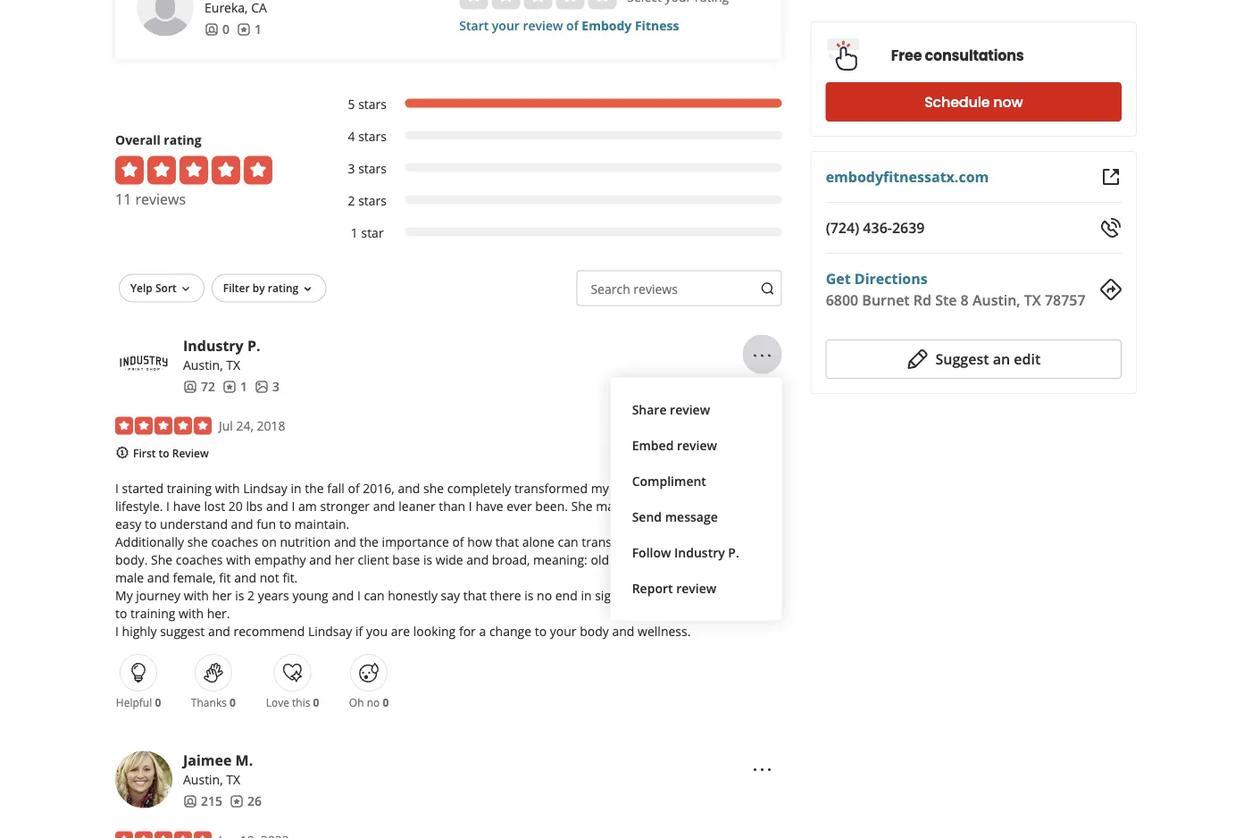 Task type: locate. For each thing, give the bounding box(es) containing it.
tx inside get directions 6800 burnet rd ste 8 austin, tx 78757
[[1025, 290, 1042, 310]]

0 vertical spatial 16 review v2 image
[[237, 23, 251, 37]]

3 for 3
[[273, 379, 280, 396]]

1 horizontal spatial 16 chevron down v2 image
[[300, 282, 315, 297]]

2 vertical spatial reviews element
[[230, 793, 262, 811]]

first to review
[[133, 446, 209, 461]]

16 review v2 image
[[237, 23, 251, 37], [222, 380, 237, 395], [230, 795, 244, 809]]

first
[[133, 446, 156, 461]]

1 vertical spatial her
[[212, 587, 232, 604]]

compliment button
[[625, 464, 768, 500]]

she down additionally
[[151, 551, 173, 568]]

leaner
[[399, 498, 436, 515]]

p.
[[247, 336, 260, 355], [729, 545, 740, 562]]

2 vertical spatial austin,
[[183, 772, 223, 789]]

2 vertical spatial of
[[452, 534, 464, 551]]

she up leaner
[[424, 480, 444, 497]]

3 stars
[[348, 161, 387, 178]]

1 vertical spatial she
[[187, 534, 208, 551]]

stars up star on the top left of page
[[358, 193, 387, 210]]

end
[[556, 587, 578, 604]]

review
[[523, 18, 563, 35], [670, 402, 710, 419], [677, 438, 718, 455], [677, 581, 717, 598]]

friends element down 'industry p. austin, tx'
[[183, 378, 215, 396]]

young
[[293, 587, 329, 604]]

male
[[115, 569, 144, 586]]

2 vertical spatial 16 review v2 image
[[230, 795, 244, 809]]

0 horizontal spatial she
[[187, 534, 208, 551]]

alone
[[522, 534, 555, 551]]

16 first v2 image
[[115, 446, 130, 460]]

the
[[305, 480, 324, 497], [360, 534, 379, 551]]

review
[[172, 446, 209, 461]]

0 vertical spatial reviews element
[[237, 21, 262, 39]]

client
[[358, 551, 389, 568]]

0 vertical spatial 16 friends v2 image
[[205, 23, 219, 37]]

0 vertical spatial 3
[[348, 161, 355, 178]]

24,
[[236, 418, 254, 435]]

0 vertical spatial training
[[167, 480, 212, 497]]

0 horizontal spatial of
[[348, 480, 360, 497]]

0 horizontal spatial p.
[[247, 336, 260, 355]]

austin, inside 'industry p. austin, tx'
[[183, 357, 223, 374]]

0 horizontal spatial 3
[[273, 379, 280, 396]]

5 star rating image for 11 reviews
[[115, 157, 273, 185]]

looking
[[413, 623, 456, 640]]

my
[[115, 587, 133, 604]]

1 horizontal spatial rating
[[268, 281, 299, 296]]

24 phone v2 image
[[1101, 217, 1122, 239]]

no left end at the bottom left of the page
[[537, 587, 552, 604]]

1 horizontal spatial that
[[496, 534, 519, 551]]

can down client
[[364, 587, 385, 604]]

5 star rating image down 16 friends v2 icon
[[115, 832, 212, 838]]

2 horizontal spatial 1
[[351, 225, 358, 242]]

2 vertical spatial your
[[550, 623, 577, 640]]

0 vertical spatial that
[[496, 534, 519, 551]]

16 chevron down v2 image inside filter by rating dropdown button
[[300, 282, 315, 297]]

(0 reactions) element right helpful
[[155, 696, 161, 710]]

1 horizontal spatial have
[[476, 498, 504, 515]]

1 have from the left
[[173, 498, 201, 515]]

that up broad,
[[496, 534, 519, 551]]

filter reviews by 1 star rating element
[[330, 224, 782, 242]]

stars right 4
[[358, 128, 387, 145]]

0 horizontal spatial lindsay
[[243, 480, 288, 497]]

fun
[[257, 516, 276, 533]]

2 horizontal spatial your
[[644, 534, 670, 551]]

no
[[537, 587, 552, 604], [367, 696, 380, 710]]

0 horizontal spatial 16 chevron down v2 image
[[179, 282, 193, 297]]

0 horizontal spatial she
[[151, 551, 173, 568]]

industry inside button
[[675, 545, 725, 562]]

fitness
[[635, 18, 679, 35]]

honestly
[[388, 587, 438, 604]]

0 horizontal spatial her
[[212, 587, 232, 604]]

no right 'oh'
[[367, 696, 380, 710]]

(0 reactions) element for oh no 0
[[383, 696, 389, 710]]

stars up 2 stars
[[358, 161, 387, 178]]

2 down 3 stars
[[348, 193, 355, 210]]

austin,
[[973, 290, 1021, 310], [183, 357, 223, 374], [183, 772, 223, 789]]

1 vertical spatial reviews element
[[222, 378, 247, 396]]

stars right 5
[[358, 96, 387, 113]]

rating
[[164, 132, 202, 149], [268, 281, 299, 296]]

2 (0 reactions) element from the left
[[230, 696, 236, 710]]

of right the fall
[[348, 480, 360, 497]]

3 down 4
[[348, 161, 355, 178]]

coaches left the on
[[211, 534, 258, 551]]

1 horizontal spatial 1
[[255, 21, 262, 38]]

have up understand
[[173, 498, 201, 515]]

78757
[[1045, 290, 1086, 310]]

and right young
[[332, 587, 354, 604]]

years
[[258, 587, 289, 604]]

1 horizontal spatial 3
[[348, 161, 355, 178]]

0
[[222, 21, 230, 38], [155, 696, 161, 710], [230, 696, 236, 710], [313, 696, 319, 710], [383, 696, 389, 710]]

16 review v2 image left 26
[[230, 795, 244, 809]]

yelp sort button
[[119, 275, 204, 303]]

None radio
[[524, 0, 553, 10], [556, 0, 585, 10], [524, 0, 553, 10], [556, 0, 585, 10]]

easy
[[115, 516, 142, 533]]

3 (0 reactions) element from the left
[[313, 696, 319, 710]]

filter by rating button
[[212, 275, 326, 303]]

0 horizontal spatial 16 friends v2 image
[[183, 380, 197, 395]]

tx left 78757
[[1025, 290, 1042, 310]]

her
[[335, 551, 355, 568], [212, 587, 232, 604]]

2 5 star rating image from the top
[[115, 417, 212, 435]]

training
[[167, 480, 212, 497], [130, 605, 176, 622]]

16 review v2 image right the photo of ruby a.
[[237, 23, 251, 37]]

coaches up female,
[[176, 551, 223, 568]]

0 vertical spatial 1
[[255, 21, 262, 38]]

start
[[460, 18, 489, 35]]

reviews right the search
[[634, 281, 678, 298]]

0 vertical spatial the
[[305, 480, 324, 497]]

my
[[591, 480, 609, 497]]

the up client
[[360, 534, 379, 551]]

reviews element right 215
[[230, 793, 262, 811]]

4 stars from the top
[[358, 193, 387, 210]]

1 horizontal spatial p.
[[729, 545, 740, 562]]

lindsay left if at the bottom left of page
[[308, 623, 352, 640]]

1 vertical spatial friends element
[[183, 378, 215, 396]]

4
[[348, 128, 355, 145]]

love
[[266, 696, 289, 710]]

and down nutrition
[[309, 551, 332, 568]]

review for share
[[670, 402, 710, 419]]

0 right the this
[[313, 696, 319, 710]]

reviews element
[[237, 21, 262, 39], [222, 378, 247, 396], [230, 793, 262, 811]]

1 vertical spatial reviews
[[634, 281, 678, 298]]

1 horizontal spatial the
[[360, 534, 379, 551]]

1 horizontal spatial lindsay
[[308, 623, 352, 640]]

tx down m.
[[226, 772, 240, 789]]

2 vertical spatial 1
[[240, 379, 247, 396]]

rating inside dropdown button
[[268, 281, 299, 296]]

0 vertical spatial austin,
[[973, 290, 1021, 310]]

1
[[255, 21, 262, 38], [351, 225, 358, 242], [240, 379, 247, 396]]

0 vertical spatial her
[[335, 551, 355, 568]]

1 horizontal spatial industry
[[675, 545, 725, 562]]

can up meaning: on the bottom of the page
[[558, 534, 579, 551]]

in right end at the bottom left of the page
[[581, 587, 592, 604]]

1 vertical spatial 16 friends v2 image
[[183, 380, 197, 395]]

16 chevron down v2 image right the sort
[[179, 282, 193, 297]]

austin, for industry p.
[[183, 357, 223, 374]]

to right fun
[[279, 516, 291, 533]]

0 vertical spatial reviews
[[135, 190, 186, 209]]

1 vertical spatial she
[[151, 551, 173, 568]]

i started training with lindsay in the fall of 2016, and she completely transformed my mindset and lifestyle. i have lost 20 lbs and i am stronger and leaner than i have ever been. she makes fitness easy to understand and fun to maintain. additionally she coaches on nutrition and the importance of how that alone can transform your body.  she coaches with empathy and her client base is wide and broad, meaning: old and young, male and female, fit and not fit. my journey with her is 2 years young and i can honestly say that there is no end in sight in regards to training with her. i highly suggest and recommend lindsay if you are looking for a change to your body and wellness.
[[115, 480, 691, 640]]

2 left years
[[248, 587, 255, 604]]

(0 reactions) element
[[155, 696, 161, 710], [230, 696, 236, 710], [313, 696, 319, 710], [383, 696, 389, 710]]

and up fun
[[266, 498, 288, 515]]

1 vertical spatial lindsay
[[308, 623, 352, 640]]

review up embed review button
[[670, 402, 710, 419]]

ever
[[507, 498, 532, 515]]

have
[[173, 498, 201, 515], [476, 498, 504, 515]]

reviews element right the photo of ruby a.
[[237, 21, 262, 39]]

menu image
[[752, 760, 774, 781]]

(0 reactions) element right 'oh'
[[383, 696, 389, 710]]

5 star rating image down overall rating
[[115, 157, 273, 185]]

her left client
[[335, 551, 355, 568]]

reviews element for m.
[[230, 793, 262, 811]]

16 chevron down v2 image
[[179, 282, 193, 297], [300, 282, 315, 297]]

1 vertical spatial industry
[[675, 545, 725, 562]]

0 vertical spatial your
[[492, 18, 520, 35]]

austin, right "8"
[[973, 290, 1021, 310]]

say
[[441, 587, 460, 604]]

m.
[[236, 751, 253, 770]]

your
[[492, 18, 520, 35], [644, 534, 670, 551], [550, 623, 577, 640]]

in
[[291, 480, 302, 497], [581, 587, 592, 604], [627, 587, 637, 604]]

to up additionally
[[145, 516, 157, 533]]

wellness.
[[638, 623, 691, 640]]

5 star rating image for jul 24, 2018
[[115, 417, 212, 435]]

and down how
[[467, 551, 489, 568]]

reviews element containing 26
[[230, 793, 262, 811]]

1 vertical spatial coaches
[[176, 551, 223, 568]]

16 chevron down v2 image inside yelp sort popup button
[[179, 282, 193, 297]]

1 horizontal spatial she
[[424, 480, 444, 497]]

1 vertical spatial 1
[[351, 225, 358, 242]]

2
[[348, 193, 355, 210], [248, 587, 255, 604]]

0 vertical spatial she
[[571, 498, 593, 515]]

2 16 chevron down v2 image from the left
[[300, 282, 315, 297]]

lindsay up lbs
[[243, 480, 288, 497]]

the up am
[[305, 480, 324, 497]]

3 right 16 photos v2
[[273, 379, 280, 396]]

1 vertical spatial tx
[[226, 357, 240, 374]]

5 star rating image
[[115, 157, 273, 185], [115, 417, 212, 435], [115, 832, 212, 838]]

0 vertical spatial she
[[424, 480, 444, 497]]

and down her.
[[208, 623, 230, 640]]

0 horizontal spatial have
[[173, 498, 201, 515]]

rating right overall
[[164, 132, 202, 149]]

in right sight
[[627, 587, 637, 604]]

3 for 3 stars
[[348, 161, 355, 178]]

reviews
[[135, 190, 186, 209], [634, 281, 678, 298]]

0 vertical spatial can
[[558, 534, 579, 551]]

2 horizontal spatial is
[[525, 587, 534, 604]]

she down my
[[571, 498, 593, 515]]

tx for p.
[[226, 357, 240, 374]]

1 vertical spatial 3
[[273, 379, 280, 396]]

1 vertical spatial the
[[360, 534, 379, 551]]

(0 reactions) element right thanks
[[230, 696, 236, 710]]

1 vertical spatial 5 star rating image
[[115, 417, 212, 435]]

of up wide
[[452, 534, 464, 551]]

friends element containing 215
[[183, 793, 222, 811]]

your right the start
[[492, 18, 520, 35]]

maintain.
[[295, 516, 350, 533]]

4 (0 reactions) element from the left
[[383, 696, 389, 710]]

0 horizontal spatial industry
[[183, 336, 244, 355]]

training up lost
[[167, 480, 212, 497]]

3 5 star rating image from the top
[[115, 832, 212, 838]]

2 stars from the top
[[358, 128, 387, 145]]

with up suggest
[[179, 605, 204, 622]]

1 vertical spatial rating
[[268, 281, 299, 296]]

tx inside 'industry p. austin, tx'
[[226, 357, 240, 374]]

0 horizontal spatial no
[[367, 696, 380, 710]]

and down 20
[[231, 516, 253, 533]]

3 stars from the top
[[358, 161, 387, 178]]

in up am
[[291, 480, 302, 497]]

have down completely in the left bottom of the page
[[476, 498, 504, 515]]

0 horizontal spatial your
[[492, 18, 520, 35]]

filter reviews by 2 stars rating element
[[330, 192, 782, 210]]

review down follow industry p. button
[[677, 581, 717, 598]]

fit
[[219, 569, 231, 586]]

review inside button
[[670, 402, 710, 419]]

p. inside button
[[729, 545, 740, 562]]

1 vertical spatial 16 review v2 image
[[222, 380, 237, 395]]

reviews element for p.
[[222, 378, 247, 396]]

schedule now
[[925, 92, 1024, 112]]

and
[[398, 480, 420, 497], [663, 480, 685, 497], [266, 498, 288, 515], [373, 498, 396, 515], [231, 516, 253, 533], [334, 534, 356, 551], [309, 551, 332, 568], [467, 551, 489, 568], [613, 551, 635, 568], [147, 569, 170, 586], [234, 569, 257, 586], [332, 587, 354, 604], [208, 623, 230, 640], [613, 623, 635, 640]]

embed
[[632, 438, 674, 455]]

directions
[[855, 269, 928, 288]]

16 review v2 image right 72
[[222, 380, 237, 395]]

0 vertical spatial rating
[[164, 132, 202, 149]]

3 inside 'photos' element
[[273, 379, 280, 396]]

austin, inside jaimee m. austin, tx
[[183, 772, 223, 789]]

of
[[567, 18, 579, 35], [348, 480, 360, 497], [452, 534, 464, 551]]

helpful
[[116, 696, 152, 710]]

free consultations
[[892, 46, 1024, 66]]

your left body
[[550, 623, 577, 640]]

is left wide
[[423, 551, 433, 568]]

1 vertical spatial p.
[[729, 545, 740, 562]]

16 friends v2 image
[[205, 23, 219, 37], [183, 380, 197, 395]]

training down journey
[[130, 605, 176, 622]]

16 friends v2 image
[[183, 795, 197, 809]]

with down female,
[[184, 587, 209, 604]]

0 horizontal spatial reviews
[[135, 190, 186, 209]]

2 horizontal spatial of
[[567, 18, 579, 35]]

tx inside jaimee m. austin, tx
[[226, 772, 240, 789]]

review down 'share review' button
[[677, 438, 718, 455]]

None radio
[[460, 0, 488, 10], [492, 0, 520, 10], [588, 0, 617, 10], [460, 0, 488, 10], [492, 0, 520, 10], [588, 0, 617, 10]]

industry p. link
[[183, 336, 260, 355]]

that
[[496, 534, 519, 551], [463, 587, 487, 604]]

is left years
[[235, 587, 244, 604]]

and up fitness
[[663, 480, 685, 497]]

0 horizontal spatial 2
[[248, 587, 255, 604]]

her down fit
[[212, 587, 232, 604]]

filter reviews by 4 stars rating element
[[330, 128, 782, 146]]

share review
[[632, 402, 710, 419]]

photo of industry p. image
[[115, 337, 172, 394]]

broad,
[[492, 551, 530, 568]]

tx down industry p. link
[[226, 357, 240, 374]]

3
[[348, 161, 355, 178], [273, 379, 280, 396]]

0 vertical spatial tx
[[1025, 290, 1042, 310]]

1 horizontal spatial 16 friends v2 image
[[205, 23, 219, 37]]

jaimee m. link
[[183, 751, 253, 770]]

1 horizontal spatial no
[[537, 587, 552, 604]]

1 vertical spatial austin,
[[183, 357, 223, 374]]

2 vertical spatial 5 star rating image
[[115, 832, 212, 838]]

stars for 5 stars
[[358, 96, 387, 113]]

thanks 0
[[191, 696, 236, 710]]

0 right 'oh'
[[383, 696, 389, 710]]

1 vertical spatial that
[[463, 587, 487, 604]]

share
[[632, 402, 667, 419]]

report review
[[632, 581, 717, 598]]

austin, down jaimee
[[183, 772, 223, 789]]

reviews right 11
[[135, 190, 186, 209]]

stars for 3 stars
[[358, 161, 387, 178]]

jul
[[219, 418, 233, 435]]

body.
[[115, 551, 148, 568]]

send
[[632, 509, 662, 526]]

(724)
[[826, 218, 860, 237]]

i left am
[[292, 498, 295, 515]]

suggest an edit
[[936, 349, 1041, 369]]

1 5 star rating image from the top
[[115, 157, 273, 185]]

friends element for jaimee
[[183, 793, 222, 811]]

(0 reactions) element for thanks 0
[[230, 696, 236, 710]]

1 stars from the top
[[358, 96, 387, 113]]

lbs
[[246, 498, 263, 515]]

5 star rating image up the first to review
[[115, 417, 212, 435]]

industry up 72
[[183, 336, 244, 355]]

austin, up 72
[[183, 357, 223, 374]]

menu
[[611, 378, 782, 621]]

and up journey
[[147, 569, 170, 586]]

(0 reactions) element for helpful 0
[[155, 696, 161, 710]]

friends element containing 72
[[183, 378, 215, 396]]

1 16 chevron down v2 image from the left
[[179, 282, 193, 297]]

16 chevron down v2 image right filter by rating
[[300, 282, 315, 297]]

that right "say"
[[463, 587, 487, 604]]

1 vertical spatial no
[[367, 696, 380, 710]]

0 vertical spatial 5 star rating image
[[115, 157, 273, 185]]

(0 reactions) element right the this
[[313, 696, 319, 710]]

friends element down jaimee m. austin, tx
[[183, 793, 222, 811]]

suggest
[[160, 623, 205, 640]]

1 (0 reactions) element from the left
[[155, 696, 161, 710]]

24 pencil v2 image
[[907, 348, 929, 370]]

0 vertical spatial lindsay
[[243, 480, 288, 497]]

16 friends v2 image left 72
[[183, 380, 197, 395]]

0 vertical spatial no
[[537, 587, 552, 604]]

16 review v2 image for industry
[[222, 380, 237, 395]]

friends element
[[205, 21, 230, 39], [183, 378, 215, 396], [183, 793, 222, 811]]

regards
[[641, 587, 685, 604]]

love this 0
[[266, 696, 319, 710]]

photo of jaimee m. image
[[115, 752, 172, 809]]

can
[[558, 534, 579, 551], [364, 587, 385, 604]]

16 friends v2 image right the photo of ruby a.
[[205, 23, 219, 37]]

rating right the by
[[268, 281, 299, 296]]

industry down the send message button
[[675, 545, 725, 562]]

stars for 2 stars
[[358, 193, 387, 210]]

  text field
[[577, 271, 782, 307]]

menu containing share review
[[611, 378, 782, 621]]

0 horizontal spatial can
[[364, 587, 385, 604]]

rating element
[[460, 0, 617, 10]]

sort
[[155, 281, 177, 296]]

with
[[215, 480, 240, 497], [226, 551, 251, 568], [184, 587, 209, 604], [179, 605, 204, 622]]

1 horizontal spatial reviews
[[634, 281, 678, 298]]

0 vertical spatial of
[[567, 18, 579, 35]]

0 vertical spatial friends element
[[205, 21, 230, 39]]



Task type: describe. For each thing, give the bounding box(es) containing it.
understand
[[160, 516, 228, 533]]

report
[[632, 581, 673, 598]]

0 right thanks
[[230, 696, 236, 710]]

austin, for jaimee m.
[[183, 772, 223, 789]]

2639
[[893, 218, 925, 237]]

4 stars
[[348, 128, 387, 145]]

review down (no rating) image
[[523, 18, 563, 35]]

transform
[[582, 534, 641, 551]]

completely
[[447, 480, 511, 497]]

jaimee
[[183, 751, 232, 770]]

send message button
[[625, 500, 768, 535]]

by
[[253, 281, 265, 296]]

embed review
[[632, 438, 718, 455]]

215
[[201, 793, 222, 810]]

burnet
[[863, 290, 910, 310]]

menu image
[[752, 345, 774, 367]]

0 right the photo of ruby a.
[[222, 21, 230, 38]]

i right lifestyle.
[[166, 498, 170, 515]]

16 review v2 image for jaimee
[[230, 795, 244, 809]]

wide
[[436, 551, 463, 568]]

(no rating) image
[[460, 0, 617, 10]]

1 vertical spatial training
[[130, 605, 176, 622]]

and up leaner
[[398, 480, 420, 497]]

(0 reactions) element for love this 0
[[313, 696, 319, 710]]

makes
[[596, 498, 634, 515]]

you
[[366, 623, 388, 640]]

now
[[994, 92, 1024, 112]]

started
[[122, 480, 164, 497]]

p. inside 'industry p. austin, tx'
[[247, 336, 260, 355]]

2 inside i started training with lindsay in the fall of 2016, and she completely transformed my mindset and lifestyle. i have lost 20 lbs and i am stronger and leaner than i have ever been. she makes fitness easy to understand and fun to maintain. additionally she coaches on nutrition and the importance of how that alone can transform your body.  she coaches with empathy and her client base is wide and broad, meaning: old and young, male and female, fit and not fit. my journey with her is 2 years young and i can honestly say that there is no end in sight in regards to training with her. i highly suggest and recommend lindsay if you are looking for a change to your body and wellness.
[[248, 587, 255, 604]]

filter reviews by 5 stars rating element
[[330, 96, 782, 114]]

meaning:
[[533, 551, 588, 568]]

24 external link v2 image
[[1101, 166, 1122, 188]]

change
[[490, 623, 532, 640]]

i right than
[[469, 498, 472, 515]]

industry inside 'industry p. austin, tx'
[[183, 336, 244, 355]]

11 reviews
[[115, 190, 186, 209]]

1 horizontal spatial in
[[581, 587, 592, 604]]

overall
[[115, 132, 161, 149]]

0 horizontal spatial is
[[235, 587, 244, 604]]

friends element containing 0
[[205, 21, 230, 39]]

oh no 0
[[349, 696, 389, 710]]

1 vertical spatial your
[[644, 534, 670, 551]]

16 photos v2 image
[[255, 380, 269, 395]]

1 for 0
[[255, 21, 262, 38]]

0 right helpful
[[155, 696, 161, 710]]

1 horizontal spatial she
[[571, 498, 593, 515]]

old
[[591, 551, 609, 568]]

body
[[580, 623, 609, 640]]

oh
[[349, 696, 364, 710]]

16 chevron down v2 image for filter by rating
[[300, 282, 315, 297]]

send message
[[632, 509, 718, 526]]

not
[[260, 569, 279, 586]]

8
[[961, 290, 969, 310]]

her.
[[207, 605, 230, 622]]

24 directions v2 image
[[1101, 279, 1122, 300]]

journey
[[136, 587, 181, 604]]

follow industry p. button
[[625, 535, 768, 571]]

reviews for search reviews
[[634, 281, 678, 298]]

0 horizontal spatial the
[[305, 480, 324, 497]]

how
[[468, 534, 493, 551]]

search reviews
[[591, 281, 678, 298]]

reviews for 11 reviews
[[135, 190, 186, 209]]

2 horizontal spatial in
[[627, 587, 637, 604]]

photo of ruby a. image
[[137, 0, 194, 37]]

review for report
[[677, 581, 717, 598]]

1 for 72
[[240, 379, 247, 396]]

female,
[[173, 569, 216, 586]]

lifestyle.
[[115, 498, 163, 515]]

recommend
[[234, 623, 305, 640]]

tx for m.
[[226, 772, 240, 789]]

consultations
[[925, 46, 1024, 66]]

mindset
[[612, 480, 660, 497]]

16 friends v2 image for 72
[[183, 380, 197, 395]]

i up if at the bottom left of page
[[357, 587, 361, 604]]

ste
[[936, 290, 957, 310]]

fall
[[327, 480, 345, 497]]

and down 2016,
[[373, 498, 396, 515]]

0 vertical spatial 2
[[348, 193, 355, 210]]

1 horizontal spatial your
[[550, 623, 577, 640]]

suggest an edit button
[[826, 340, 1122, 379]]

i left started at the bottom
[[115, 480, 119, 497]]

1 horizontal spatial can
[[558, 534, 579, 551]]

jaimee m. austin, tx
[[183, 751, 253, 789]]

5
[[348, 96, 355, 113]]

edit
[[1014, 349, 1041, 369]]

schedule now link
[[826, 82, 1122, 122]]

search image
[[761, 282, 775, 296]]

overall rating
[[115, 132, 202, 149]]

embodyfitnessatx.com
[[826, 167, 989, 186]]

filter
[[223, 281, 250, 296]]

for
[[459, 623, 476, 640]]

1 vertical spatial can
[[364, 587, 385, 604]]

get
[[826, 269, 851, 288]]

to down my
[[115, 605, 127, 622]]

to right first
[[159, 446, 169, 461]]

this
[[292, 696, 310, 710]]

if
[[356, 623, 363, 640]]

0 vertical spatial coaches
[[211, 534, 258, 551]]

2 stars
[[348, 193, 387, 210]]

and down transform
[[613, 551, 635, 568]]

1 horizontal spatial is
[[423, 551, 433, 568]]

there
[[490, 587, 521, 604]]

thanks
[[191, 696, 227, 710]]

jul 24, 2018
[[219, 418, 286, 435]]

free
[[892, 46, 922, 66]]

compliment
[[632, 473, 707, 490]]

with up 20
[[215, 480, 240, 497]]

and right body
[[613, 623, 635, 640]]

fit.
[[283, 569, 298, 586]]

review for embed
[[677, 438, 718, 455]]

stars for 4 stars
[[358, 128, 387, 145]]

i left highly
[[115, 623, 119, 640]]

1 vertical spatial of
[[348, 480, 360, 497]]

young,
[[638, 551, 677, 568]]

base
[[393, 551, 420, 568]]

empathy
[[254, 551, 306, 568]]

11
[[115, 190, 132, 209]]

20
[[229, 498, 243, 515]]

been.
[[536, 498, 568, 515]]

0 horizontal spatial in
[[291, 480, 302, 497]]

6800
[[826, 290, 859, 310]]

star
[[361, 225, 384, 242]]

26
[[247, 793, 262, 810]]

lost
[[204, 498, 225, 515]]

16 friends v2 image for 0
[[205, 23, 219, 37]]

embed review button
[[625, 428, 768, 464]]

friends element for industry
[[183, 378, 215, 396]]

and down maintain.
[[334, 534, 356, 551]]

austin, inside get directions 6800 burnet rd ste 8 austin, tx 78757
[[973, 290, 1021, 310]]

filter reviews by 3 stars rating element
[[330, 160, 782, 178]]

with up fit
[[226, 551, 251, 568]]

no inside i started training with lindsay in the fall of 2016, and she completely transformed my mindset and lifestyle. i have lost 20 lbs and i am stronger and leaner than i have ever been. she makes fitness easy to understand and fun to maintain. additionally she coaches on nutrition and the importance of how that alone can transform your body.  she coaches with empathy and her client base is wide and broad, meaning: old and young, male and female, fit and not fit. my journey with her is 2 years young and i can honestly say that there is no end in sight in regards to training with her. i highly suggest and recommend lindsay if you are looking for a change to your body and wellness.
[[537, 587, 552, 604]]

search
[[591, 281, 631, 298]]

1 horizontal spatial of
[[452, 534, 464, 551]]

embodyfitnessatx.com link
[[826, 167, 989, 186]]

16 chevron down v2 image for yelp sort
[[179, 282, 193, 297]]

get directions link
[[826, 269, 928, 288]]

follow
[[632, 545, 671, 562]]

share review button
[[625, 392, 768, 428]]

1 horizontal spatial her
[[335, 551, 355, 568]]

to right change
[[535, 623, 547, 640]]

and right fit
[[234, 569, 257, 586]]

report review button
[[625, 571, 768, 607]]

suggest
[[936, 349, 990, 369]]

0 horizontal spatial rating
[[164, 132, 202, 149]]

photos element
[[255, 378, 280, 396]]

2 have from the left
[[476, 498, 504, 515]]

follow industry p.
[[632, 545, 740, 562]]

2018
[[257, 418, 286, 435]]



Task type: vqa. For each thing, say whether or not it's contained in the screenshot.
bottommost coaches
yes



